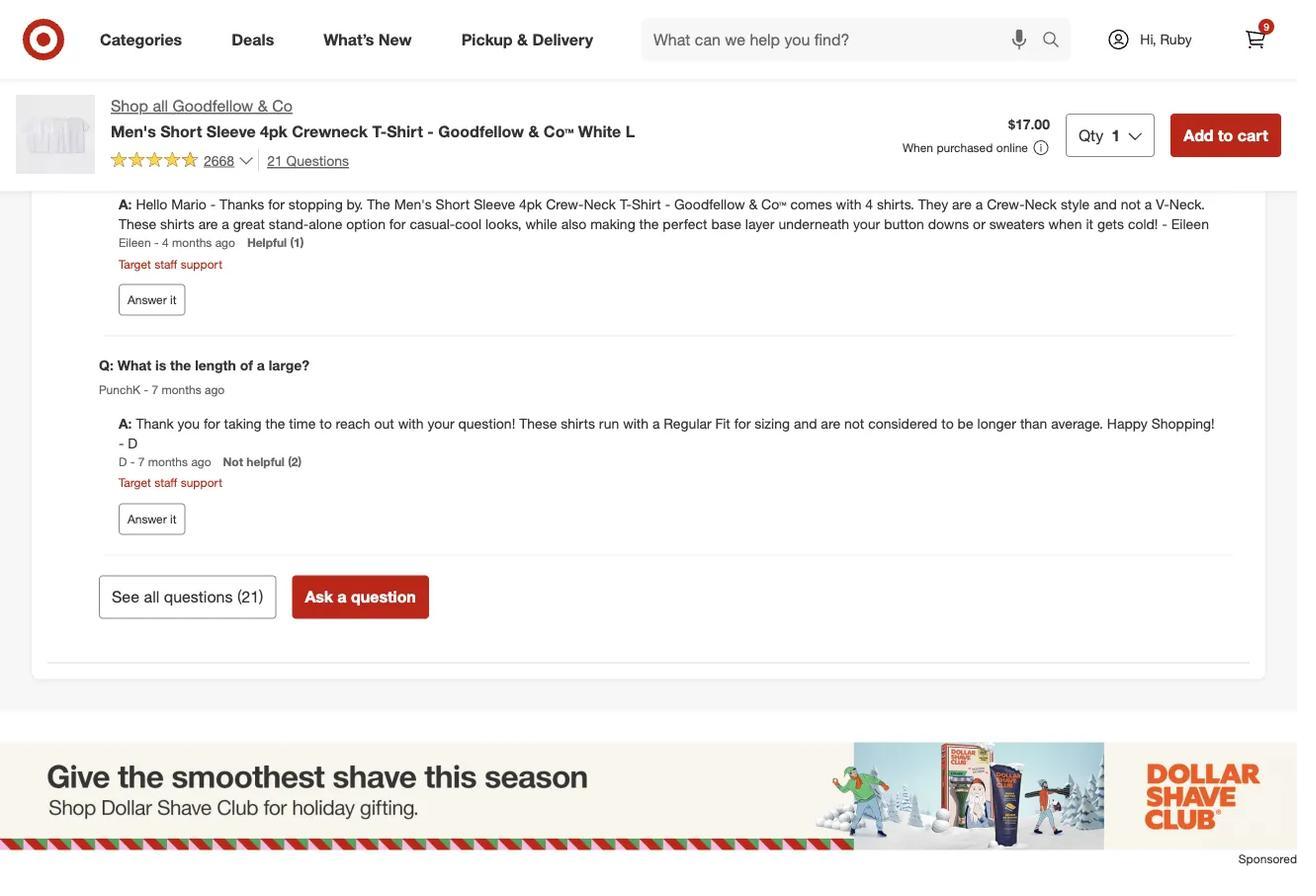 Task type: locate. For each thing, give the bounding box(es) containing it.
a left regular
[[652, 415, 660, 433]]

1 vertical spatial the
[[170, 356, 191, 374]]

thanks
[[220, 196, 264, 213]]

21 left questions
[[267, 152, 282, 169]]

a: for thank you for taking the time to reach out with your question! these shirts run with a regular fit for sizing and are not considered to be longer than average. happy shopping! - d
[[119, 415, 136, 433]]

target staff support down eileen - 4 months ago
[[119, 256, 222, 271]]

1 horizontal spatial your
[[853, 216, 880, 233]]

these inside thank you for taking the time to reach out with your question! these shirts run with a regular fit for sizing and are not considered to be longer than average. happy shopping! - d
[[519, 415, 557, 433]]

staff
[[154, 37, 177, 52], [154, 256, 177, 271], [154, 476, 177, 491]]

0 vertical spatial target staff support
[[119, 256, 222, 271]]

3 support from the top
[[181, 476, 222, 491]]

2 horizontal spatial the
[[639, 216, 659, 233]]

the inside hello mario - thanks for stopping by. the men's short sleeve 4pk crew-neck t-shirt - goodfellow & co™ comes with 4 shirts. they are a crew-neck style and not a v-neck. these shirts are a great stand-alone option for casual-cool looks, while also making the perfect base layer underneath your button downs or sweaters when it gets cold! - eileen
[[639, 216, 659, 233]]

0 vertical spatial all
[[153, 96, 168, 116]]

4pk inside shop all goodfellow & co men's short sleeve 4pk crewneck t-shirt - goodfellow & co™ white l
[[260, 121, 287, 141]]

answer it
[[128, 73, 176, 88], [128, 293, 176, 307], [128, 512, 176, 527]]

0 vertical spatial shirts
[[160, 216, 195, 233]]

for
[[268, 196, 285, 213], [389, 216, 406, 233], [204, 415, 220, 433], [734, 415, 751, 433]]

2 horizontal spatial and
[[1094, 196, 1117, 213]]

7 up thank
[[152, 383, 158, 397]]

shirts left run
[[561, 415, 595, 433]]

target down eileen - 4 months ago
[[119, 256, 151, 271]]

support inside allen - 1 month ago target staff support
[[181, 37, 222, 52]]

sleeve
[[206, 121, 256, 141], [474, 196, 515, 213]]

eileen - 4 months ago
[[119, 235, 235, 250]]

see
[[112, 588, 139, 607]]

questions
[[286, 152, 349, 169]]

0 horizontal spatial with
[[398, 415, 424, 433]]

a right ask on the bottom left of the page
[[337, 588, 347, 607]]

1 vertical spatial your
[[428, 415, 454, 433]]

not helpful (2)
[[223, 455, 302, 470]]

2 vertical spatial target
[[119, 476, 151, 491]]

these inside hello mario - thanks for stopping by. the men's short sleeve 4pk crew-neck t-shirt - goodfellow & co™ comes with 4 shirts. they are a crew-neck style and not a v-neck. these shirts are a great stand-alone option for casual-cool looks, while also making the perfect base layer underneath your button downs or sweaters when it gets cold! - eileen
[[119, 216, 156, 233]]

ago inside allen - 1 month ago target staff support
[[203, 16, 223, 31]]

1 horizontal spatial 21
[[267, 152, 282, 169]]

0 vertical spatial 7
[[152, 383, 158, 397]]

1 vertical spatial these
[[519, 415, 557, 433]]

answer it button down categories link
[[119, 65, 185, 96]]

short inside hello mario - thanks for stopping by. the men's short sleeve 4pk crew-neck t-shirt - goodfellow & co™ comes with 4 shirts. they are a crew-neck style and not a v-neck. these shirts are a great stand-alone option for casual-cool looks, while also making the perfect base layer underneath your button downs or sweaters when it gets cold! - eileen
[[436, 196, 470, 213]]

sponsored region
[[0, 743, 1297, 888]]

short up the cool
[[436, 196, 470, 213]]

hi,
[[1140, 31, 1156, 48]]

men's inside hello mario - thanks for stopping by. the men's short sleeve 4pk crew-neck t-shirt - goodfellow & co™ comes with 4 shirts. they are a crew-neck style and not a v-neck. these shirts are a great stand-alone option for casual-cool looks, while also making the perfect base layer underneath your button downs or sweaters when it gets cold! - eileen
[[394, 196, 432, 213]]

1 vertical spatial a:
[[119, 415, 136, 433]]

co™ left white
[[544, 121, 574, 141]]

1 vertical spatial q:
[[99, 356, 113, 374]]

ask a question button
[[292, 576, 429, 619]]

staff down month at left top
[[154, 37, 177, 52]]

4pk inside hello mario - thanks for stopping by. the men's short sleeve 4pk crew-neck t-shirt - goodfellow & co™ comes with 4 shirts. they are a crew-neck style and not a v-neck. these shirts are a great stand-alone option for casual-cool looks, while also making the perfect base layer underneath your button downs or sweaters when it gets cold! - eileen
[[519, 196, 542, 213]]

0 vertical spatial and
[[272, 137, 297, 154]]

alone
[[309, 216, 342, 233]]

all for see
[[144, 588, 159, 607]]

the left time
[[265, 415, 285, 433]]

with inside hello mario - thanks for stopping by. the men's short sleeve 4pk crew-neck t-shirt - goodfellow & co™ comes with 4 shirts. they are a crew-neck style and not a v-neck. these shirts are a great stand-alone option for casual-cool looks, while also making the perfect base layer underneath your button downs or sweaters when it gets cold! - eileen
[[836, 196, 862, 213]]

0 horizontal spatial co™
[[544, 121, 574, 141]]

2 a: from the top
[[119, 415, 136, 433]]

&
[[517, 30, 528, 49], [258, 96, 268, 116], [528, 121, 539, 141], [749, 196, 758, 213]]

shirts up eileen - 4 months ago
[[160, 216, 195, 233]]

1 vertical spatial are
[[198, 216, 218, 233]]

goodfellow up base
[[674, 196, 745, 213]]

goodfellow up pack
[[173, 96, 253, 116]]

not up cold!
[[1121, 196, 1141, 213]]

0 horizontal spatial sleeve
[[206, 121, 256, 141]]

answer
[[128, 73, 167, 88], [128, 293, 167, 307], [128, 512, 167, 527]]

ask a question
[[305, 588, 416, 607]]

with right run
[[623, 415, 649, 433]]

your down shirts.
[[853, 216, 880, 233]]

for right fit
[[734, 415, 751, 433]]

4 right pack
[[260, 137, 268, 154]]

mario
[[99, 163, 129, 178], [171, 196, 207, 213]]

see all questions ( 21 )
[[112, 588, 263, 607]]

1 vertical spatial and
[[1094, 196, 1117, 213]]

2 staff from the top
[[154, 256, 177, 271]]

1 vertical spatial target
[[119, 256, 151, 271]]

q: inside the q: is comes in a pack of 4 and is it a v neck? mario - 4 months ago
[[99, 137, 113, 154]]

months
[[150, 163, 190, 178], [172, 235, 212, 250], [162, 383, 201, 397], [148, 455, 188, 470]]

co™ inside shop all goodfellow & co men's short sleeve 4pk crewneck t-shirt - goodfellow & co™ white l
[[544, 121, 574, 141]]

1 vertical spatial 21
[[241, 588, 259, 607]]

1 horizontal spatial with
[[623, 415, 649, 433]]

support down "d - 7 months ago"
[[181, 476, 222, 491]]

co™ inside hello mario - thanks for stopping by. the men's short sleeve 4pk crew-neck t-shirt - goodfellow & co™ comes with 4 shirts. they are a crew-neck style and not a v-neck. these shirts are a great stand-alone option for casual-cool looks, while also making the perfect base layer underneath your button downs or sweaters when it gets cold! - eileen
[[761, 196, 787, 213]]

ago down pack
[[193, 163, 213, 178]]

support down month at left top
[[181, 37, 222, 52]]

cool
[[455, 216, 482, 233]]

9
[[1264, 20, 1269, 33]]

- up "d - 7 months ago"
[[119, 435, 124, 452]]

0 horizontal spatial not
[[844, 415, 864, 433]]

1 a: from the top
[[119, 196, 136, 213]]

of
[[243, 137, 256, 154], [240, 356, 253, 374]]

men's up casual-
[[394, 196, 432, 213]]

0 horizontal spatial 1
[[156, 16, 163, 31]]

2 target from the top
[[119, 256, 151, 271]]

1 vertical spatial support
[[181, 256, 222, 271]]

0 vertical spatial short
[[160, 121, 202, 141]]

the left perfect
[[639, 216, 659, 233]]

neck up sweaters
[[1025, 196, 1057, 213]]

men's down shop
[[111, 121, 156, 141]]

with up underneath
[[836, 196, 862, 213]]

the left length
[[170, 356, 191, 374]]

answer up shop
[[128, 73, 167, 88]]

1 support from the top
[[181, 37, 222, 52]]

1 q: from the top
[[99, 137, 113, 154]]

1 target staff support from the top
[[119, 256, 222, 271]]

and right sizing
[[794, 415, 817, 433]]

3 answer from the top
[[128, 512, 167, 527]]

0 horizontal spatial short
[[160, 121, 202, 141]]

1 vertical spatial target staff support
[[119, 476, 222, 491]]

0 vertical spatial d
[[128, 435, 138, 452]]

1 horizontal spatial eileen
[[1171, 216, 1209, 233]]

0 horizontal spatial men's
[[111, 121, 156, 141]]

your
[[853, 216, 880, 233], [428, 415, 454, 433]]

2 vertical spatial answer it
[[128, 512, 176, 527]]

crew-
[[546, 196, 584, 213], [987, 196, 1025, 213]]

2 vertical spatial the
[[265, 415, 285, 433]]

of inside the q: is comes in a pack of 4 and is it a v neck? mario - 4 months ago
[[243, 137, 256, 154]]

v
[[339, 137, 346, 154]]

pickup
[[461, 30, 513, 49]]

short up 2668 link at the left of page
[[160, 121, 202, 141]]

layer
[[745, 216, 775, 233]]

add to cart
[[1184, 125, 1268, 145]]

0 vertical spatial target
[[119, 37, 151, 52]]

3 answer it from the top
[[128, 512, 176, 527]]

comes inside the q: is comes in a pack of 4 and is it a v neck? mario - 4 months ago
[[132, 137, 176, 154]]

0 horizontal spatial 21
[[241, 588, 259, 607]]

shirt up making
[[632, 196, 661, 213]]

0 vertical spatial co™
[[544, 121, 574, 141]]

2 answer it from the top
[[128, 293, 176, 307]]

1 target from the top
[[119, 37, 151, 52]]

with right out
[[398, 415, 424, 433]]

it left v
[[315, 137, 324, 154]]

q: what is the length of a large? punchk - 7 months ago
[[99, 356, 310, 397]]

target inside allen - 1 month ago target staff support
[[119, 37, 151, 52]]

comes up underneath
[[790, 196, 832, 213]]

and
[[272, 137, 297, 154], [1094, 196, 1117, 213], [794, 415, 817, 433]]

deals link
[[215, 18, 299, 61]]

shirt
[[387, 121, 423, 141], [632, 196, 661, 213]]

0 vertical spatial shirt
[[387, 121, 423, 141]]

ago inside q: what is the length of a large? punchk - 7 months ago
[[205, 383, 225, 397]]

a right in
[[196, 137, 204, 154]]

1 vertical spatial eileen
[[119, 235, 151, 250]]

q: for q: what is the length of a large?
[[99, 356, 113, 374]]

1 vertical spatial of
[[240, 356, 253, 374]]

1 crew- from the left
[[546, 196, 584, 213]]

ago right month at left top
[[203, 16, 223, 31]]

out
[[374, 415, 394, 433]]

1 horizontal spatial the
[[265, 415, 285, 433]]

staff inside allen - 1 month ago target staff support
[[154, 37, 177, 52]]

button
[[884, 216, 924, 233]]

eileen down hello
[[119, 235, 151, 250]]

a left v-
[[1145, 196, 1152, 213]]

shop all goodfellow & co men's short sleeve 4pk crewneck t-shirt - goodfellow & co™ white l
[[111, 96, 635, 141]]

2 q: from the top
[[99, 356, 113, 374]]

1 horizontal spatial crew-
[[987, 196, 1025, 213]]

when purchased online
[[902, 140, 1028, 155]]

1 vertical spatial comes
[[790, 196, 832, 213]]

0 vertical spatial 1
[[156, 16, 163, 31]]

2 vertical spatial and
[[794, 415, 817, 433]]

4 left shirts.
[[865, 196, 873, 213]]

staff down "d - 7 months ago"
[[154, 476, 177, 491]]

& right pickup on the left top of the page
[[517, 30, 528, 49]]

it
[[170, 73, 176, 88], [315, 137, 324, 154], [1086, 216, 1093, 233], [170, 293, 176, 307], [170, 512, 176, 527]]

t- up making
[[620, 196, 632, 213]]

0 vertical spatial staff
[[154, 37, 177, 52]]

regular
[[664, 415, 711, 433]]

goodfellow down pickup on the left top of the page
[[438, 121, 524, 141]]

answer it button for is
[[119, 504, 185, 535]]

- inside the q: is comes in a pack of 4 and is it a v neck? mario - 4 months ago
[[132, 163, 137, 178]]

are up eileen - 4 months ago
[[198, 216, 218, 233]]

it inside hello mario - thanks for stopping by. the men's short sleeve 4pk crew-neck t-shirt - goodfellow & co™ comes with 4 shirts. they are a crew-neck style and not a v-neck. these shirts are a great stand-alone option for casual-cool looks, while also making the perfect base layer underneath your button downs or sweaters when it gets cold! - eileen
[[1086, 216, 1093, 233]]

neck up making
[[584, 196, 616, 213]]

1 vertical spatial staff
[[154, 256, 177, 271]]

)
[[259, 588, 263, 607]]

2 vertical spatial goodfellow
[[674, 196, 745, 213]]

1 answer from the top
[[128, 73, 167, 88]]

shirt inside shop all goodfellow & co men's short sleeve 4pk crewneck t-shirt - goodfellow & co™ white l
[[387, 121, 423, 141]]

not
[[1121, 196, 1141, 213], [844, 415, 864, 433]]

1 horizontal spatial sleeve
[[474, 196, 515, 213]]

2 horizontal spatial goodfellow
[[674, 196, 745, 213]]

months up the you
[[162, 383, 201, 397]]

a: up eileen - 4 months ago
[[119, 196, 136, 213]]

0 vertical spatial these
[[119, 216, 156, 233]]

to inside add to cart "button"
[[1218, 125, 1233, 145]]

1 horizontal spatial is
[[155, 356, 166, 374]]

neck?
[[350, 137, 390, 154]]

advertisement region
[[0, 743, 1297, 851]]

goodfellow
[[173, 96, 253, 116], [438, 121, 524, 141], [674, 196, 745, 213]]

1 right qty in the right top of the page
[[1111, 125, 1120, 145]]

1 vertical spatial mario
[[171, 196, 207, 213]]

these down hello
[[119, 216, 156, 233]]

1 horizontal spatial to
[[941, 415, 954, 433]]

answer it up shop
[[128, 73, 176, 88]]

support down eileen - 4 months ago
[[181, 256, 222, 271]]

questions
[[164, 588, 233, 607]]

months down in
[[150, 163, 190, 178]]

0 horizontal spatial comes
[[132, 137, 176, 154]]

t- inside shop all goodfellow & co men's short sleeve 4pk crewneck t-shirt - goodfellow & co™ white l
[[372, 121, 387, 141]]

purchased
[[937, 140, 993, 155]]

- inside q: what is the length of a large? punchk - 7 months ago
[[144, 383, 148, 397]]

than
[[1020, 415, 1047, 433]]

to left be on the top
[[941, 415, 954, 433]]

allen
[[119, 16, 145, 31]]

1 vertical spatial co™
[[761, 196, 787, 213]]

1 horizontal spatial shirt
[[632, 196, 661, 213]]

answer down eileen - 4 months ago
[[128, 293, 167, 307]]

4
[[260, 137, 268, 154], [140, 163, 147, 178], [865, 196, 873, 213], [162, 235, 169, 250]]

2 answer from the top
[[128, 293, 167, 307]]

support for a
[[181, 256, 222, 271]]

0 horizontal spatial your
[[428, 415, 454, 433]]

1
[[156, 16, 163, 31], [1111, 125, 1120, 145]]

neck.
[[1169, 196, 1205, 213]]

1 vertical spatial 4pk
[[519, 196, 542, 213]]

men's
[[111, 121, 156, 141], [394, 196, 432, 213]]

happy
[[1107, 415, 1148, 433]]

1 horizontal spatial mario
[[171, 196, 207, 213]]

month
[[166, 16, 200, 31]]

- right allen
[[148, 16, 153, 31]]

mario right hello
[[171, 196, 207, 213]]

making
[[590, 216, 635, 233]]

comes inside hello mario - thanks for stopping by. the men's short sleeve 4pk crew-neck t-shirt - goodfellow & co™ comes with 4 shirts. they are a crew-neck style and not a v-neck. these shirts are a great stand-alone option for casual-cool looks, while also making the perfect base layer underneath your button downs or sweaters when it gets cold! - eileen
[[790, 196, 832, 213]]

0 horizontal spatial goodfellow
[[173, 96, 253, 116]]

1 vertical spatial not
[[844, 415, 864, 433]]

21 right questions
[[241, 588, 259, 607]]

a
[[196, 137, 204, 154], [327, 137, 335, 154], [975, 196, 983, 213], [1145, 196, 1152, 213], [222, 216, 229, 233], [257, 356, 265, 374], [652, 415, 660, 433], [337, 588, 347, 607]]

0 vertical spatial answer it
[[128, 73, 176, 88]]

1 horizontal spatial men's
[[394, 196, 432, 213]]

crew- up sweaters
[[987, 196, 1025, 213]]

1 left month at left top
[[156, 16, 163, 31]]

q: left what at the left of the page
[[99, 356, 113, 374]]

to right time
[[320, 415, 332, 433]]

& up layer
[[749, 196, 758, 213]]

& inside pickup & delivery link
[[517, 30, 528, 49]]

1 staff from the top
[[154, 37, 177, 52]]

1 horizontal spatial neck
[[1025, 196, 1057, 213]]

2 neck from the left
[[1025, 196, 1057, 213]]

21
[[267, 152, 282, 169], [241, 588, 259, 607]]

months down thank
[[148, 455, 188, 470]]

cold!
[[1128, 216, 1158, 233]]

these
[[119, 216, 156, 233], [519, 415, 557, 433]]

ago for d - 7 months ago
[[191, 455, 211, 470]]

- up hello
[[132, 163, 137, 178]]

0 horizontal spatial neck
[[584, 196, 616, 213]]

a:
[[119, 196, 136, 213], [119, 415, 136, 433]]

1 vertical spatial goodfellow
[[438, 121, 524, 141]]

sleeve up 2668
[[206, 121, 256, 141]]

a inside thank you for taking the time to reach out with your question! these shirts run with a regular fit for sizing and are not considered to be longer than average. happy shopping! - d
[[652, 415, 660, 433]]

0 vertical spatial answer it button
[[119, 65, 185, 96]]

the inside q: what is the length of a large? punchk - 7 months ago
[[170, 356, 191, 374]]

d - 7 months ago
[[119, 455, 211, 470]]

q: inside q: what is the length of a large? punchk - 7 months ago
[[99, 356, 113, 374]]

gets
[[1097, 216, 1124, 233]]

0 horizontal spatial crew-
[[546, 196, 584, 213]]

these right question!
[[519, 415, 557, 433]]

to right add
[[1218, 125, 1233, 145]]

all inside shop all goodfellow & co men's short sleeve 4pk crewneck t-shirt - goodfellow & co™ white l
[[153, 96, 168, 116]]

add to cart button
[[1171, 114, 1281, 157]]

0 vertical spatial your
[[853, 216, 880, 233]]

1 horizontal spatial shirts
[[561, 415, 595, 433]]

mario down shop
[[99, 163, 129, 178]]

v-
[[1156, 196, 1169, 213]]

staff down eileen - 4 months ago
[[154, 256, 177, 271]]

ago down length
[[205, 383, 225, 397]]

deals
[[232, 30, 274, 49]]

answer for is
[[128, 512, 167, 527]]

for down the
[[389, 216, 406, 233]]

0 vertical spatial of
[[243, 137, 256, 154]]

is
[[117, 137, 128, 154], [300, 137, 311, 154], [155, 356, 166, 374]]

is right what at the left of the page
[[155, 356, 166, 374]]

- right neck?
[[427, 121, 434, 141]]

sleeve up looks,
[[474, 196, 515, 213]]

1 horizontal spatial 4pk
[[519, 196, 542, 213]]

goodfellow inside hello mario - thanks for stopping by. the men's short sleeve 4pk crew-neck t-shirt - goodfellow & co™ comes with 4 shirts. they are a crew-neck style and not a v-neck. these shirts are a great stand-alone option for casual-cool looks, while also making the perfect base layer underneath your button downs or sweaters when it gets cold! - eileen
[[674, 196, 745, 213]]

- right punchk
[[144, 383, 148, 397]]

2 answer it button from the top
[[119, 284, 185, 316]]

shirt right v
[[387, 121, 423, 141]]

1 vertical spatial 1
[[1111, 125, 1120, 145]]

is left v
[[300, 137, 311, 154]]

0 vertical spatial are
[[952, 196, 972, 213]]

0 vertical spatial answer
[[128, 73, 167, 88]]

1 answer it from the top
[[128, 73, 176, 88]]

0 horizontal spatial 4pk
[[260, 121, 287, 141]]

great
[[233, 216, 265, 233]]

2 horizontal spatial to
[[1218, 125, 1233, 145]]

target staff support for thank
[[119, 476, 222, 491]]

men's inside shop all goodfellow & co men's short sleeve 4pk crewneck t-shirt - goodfellow & co™ white l
[[111, 121, 156, 141]]

allen - 1 month ago target staff support
[[119, 16, 223, 52]]

ago down the great
[[215, 235, 235, 250]]

2 target staff support from the top
[[119, 476, 222, 491]]

1 vertical spatial answer it
[[128, 293, 176, 307]]

looks,
[[485, 216, 522, 233]]

4 inside hello mario - thanks for stopping by. the men's short sleeve 4pk crew-neck t-shirt - goodfellow & co™ comes with 4 shirts. they are a crew-neck style and not a v-neck. these shirts are a great stand-alone option for casual-cool looks, while also making the perfect base layer underneath your button downs or sweaters when it gets cold! - eileen
[[865, 196, 873, 213]]

0 vertical spatial not
[[1121, 196, 1141, 213]]

and down the co
[[272, 137, 297, 154]]

of right length
[[240, 356, 253, 374]]

0 vertical spatial 4pk
[[260, 121, 287, 141]]

4 up hello
[[140, 163, 147, 178]]

staff for is
[[154, 476, 177, 491]]

1 horizontal spatial co™
[[761, 196, 787, 213]]

1 answer it button from the top
[[119, 65, 185, 96]]

target
[[119, 37, 151, 52], [119, 256, 151, 271], [119, 476, 151, 491]]

are inside thank you for taking the time to reach out with your question! these shirts run with a regular fit for sizing and are not considered to be longer than average. happy shopping! - d
[[821, 415, 840, 433]]

0 horizontal spatial these
[[119, 216, 156, 233]]

to
[[1218, 125, 1233, 145], [320, 415, 332, 433], [941, 415, 954, 433]]

3 answer it button from the top
[[119, 504, 185, 535]]

1 vertical spatial shirts
[[561, 415, 595, 433]]

1 vertical spatial t-
[[620, 196, 632, 213]]

2 vertical spatial answer it button
[[119, 504, 185, 535]]

it down "d - 7 months ago"
[[170, 512, 176, 527]]

1 vertical spatial 7
[[138, 455, 145, 470]]

target staff support
[[119, 256, 222, 271], [119, 476, 222, 491]]

2 vertical spatial staff
[[154, 476, 177, 491]]

the inside thank you for taking the time to reach out with your question! these shirts run with a regular fit for sizing and are not considered to be longer than average. happy shopping! - d
[[265, 415, 285, 433]]

2 crew- from the left
[[987, 196, 1025, 213]]

not inside thank you for taking the time to reach out with your question! these shirts run with a regular fit for sizing and are not considered to be longer than average. happy shopping! - d
[[844, 415, 864, 433]]

eileen inside hello mario - thanks for stopping by. the men's short sleeve 4pk crew-neck t-shirt - goodfellow & co™ comes with 4 shirts. they are a crew-neck style and not a v-neck. these shirts are a great stand-alone option for casual-cool looks, while also making the perfect base layer underneath your button downs or sweaters when it gets cold! - eileen
[[1171, 216, 1209, 233]]

not left considered
[[844, 415, 864, 433]]

0 vertical spatial comes
[[132, 137, 176, 154]]

all right see
[[144, 588, 159, 607]]

comes left in
[[132, 137, 176, 154]]

a: down punchk
[[119, 415, 136, 433]]

what
[[117, 356, 151, 374]]

t- inside hello mario - thanks for stopping by. the men's short sleeve 4pk crew-neck t-shirt - goodfellow & co™ comes with 4 shirts. they are a crew-neck style and not a v-neck. these shirts are a great stand-alone option for casual-cool looks, while also making the perfect base layer underneath your button downs or sweaters when it gets cold! - eileen
[[620, 196, 632, 213]]

0 vertical spatial t-
[[372, 121, 387, 141]]

it inside the q: is comes in a pack of 4 and is it a v neck? mario - 4 months ago
[[315, 137, 324, 154]]

target down "d - 7 months ago"
[[119, 476, 151, 491]]

0 horizontal spatial the
[[170, 356, 191, 374]]

3 staff from the top
[[154, 476, 177, 491]]

d down punchk
[[119, 455, 127, 470]]

1 horizontal spatial short
[[436, 196, 470, 213]]

the
[[639, 216, 659, 233], [170, 356, 191, 374], [265, 415, 285, 433]]

0 vertical spatial men's
[[111, 121, 156, 141]]

months inside q: what is the length of a large? punchk - 7 months ago
[[162, 383, 201, 397]]

4pk down the co
[[260, 121, 287, 141]]

d down thank
[[128, 435, 138, 452]]

3 target from the top
[[119, 476, 151, 491]]

2 support from the top
[[181, 256, 222, 271]]

1 vertical spatial d
[[119, 455, 127, 470]]



Task type: describe. For each thing, give the bounding box(es) containing it.
- down hello
[[154, 235, 159, 250]]

- inside thank you for taking the time to reach out with your question! these shirts run with a regular fit for sizing and are not considered to be longer than average. happy shopping! - d
[[119, 435, 124, 452]]

underneath
[[778, 216, 849, 233]]

(
[[237, 588, 241, 607]]

hello mario - thanks for stopping by. the men's short sleeve 4pk crew-neck t-shirt - goodfellow & co™ comes with 4 shirts. they are a crew-neck style and not a v-neck. these shirts are a great stand-alone option for casual-cool looks, while also making the perfect base layer underneath your button downs or sweaters when it gets cold! - eileen
[[119, 196, 1209, 233]]

length
[[195, 356, 236, 374]]

0 horizontal spatial eileen
[[119, 235, 151, 250]]

the
[[367, 196, 390, 213]]

ago for eileen - 4 months ago
[[215, 235, 235, 250]]

fit
[[715, 415, 730, 433]]

what's
[[324, 30, 374, 49]]

short inside shop all goodfellow & co men's short sleeve 4pk crewneck t-shirt - goodfellow & co™ white l
[[160, 121, 202, 141]]

search
[[1033, 32, 1081, 51]]

staff for comes
[[154, 256, 177, 271]]

0 horizontal spatial are
[[198, 216, 218, 233]]

sponsored
[[1239, 852, 1297, 866]]

search button
[[1033, 18, 1081, 65]]

base
[[711, 216, 741, 233]]

target for what
[[119, 476, 151, 491]]

1 horizontal spatial 1
[[1111, 125, 1120, 145]]

d inside thank you for taking the time to reach out with your question! these shirts run with a regular fit for sizing and are not considered to be longer than average. happy shopping! - d
[[128, 435, 138, 452]]

1 inside allen - 1 month ago target staff support
[[156, 16, 163, 31]]

21 questions link
[[258, 149, 349, 172]]

qty
[[1079, 125, 1104, 145]]

shirts inside thank you for taking the time to reach out with your question! these shirts run with a regular fit for sizing and are not considered to be longer than average. happy shopping! - d
[[561, 415, 595, 433]]

question!
[[458, 415, 515, 433]]

and inside thank you for taking the time to reach out with your question! these shirts run with a regular fit for sizing and are not considered to be longer than average. happy shopping! - d
[[794, 415, 817, 433]]

and inside hello mario - thanks for stopping by. the men's short sleeve 4pk crew-neck t-shirt - goodfellow & co™ comes with 4 shirts. they are a crew-neck style and not a v-neck. these shirts are a great stand-alone option for casual-cool looks, while also making the perfect base layer underneath your button downs or sweaters when it gets cold! - eileen
[[1094, 196, 1117, 213]]

(2)
[[288, 455, 302, 470]]

reach
[[336, 415, 370, 433]]

sleeve inside shop all goodfellow & co men's short sleeve 4pk crewneck t-shirt - goodfellow & co™ white l
[[206, 121, 256, 141]]

0 horizontal spatial d
[[119, 455, 127, 470]]

sleeve inside hello mario - thanks for stopping by. the men's short sleeve 4pk crew-neck t-shirt - goodfellow & co™ comes with 4 shirts. they are a crew-neck style and not a v-neck. these shirts are a great stand-alone option for casual-cool looks, while also making the perfect base layer underneath your button downs or sweaters when it gets cold! - eileen
[[474, 196, 515, 213]]

large?
[[269, 356, 310, 374]]

0 vertical spatial 21
[[267, 152, 282, 169]]

stand-
[[269, 216, 309, 233]]

you
[[178, 415, 200, 433]]

a up "or"
[[975, 196, 983, 213]]

months left helpful
[[172, 235, 212, 250]]

answer it button for comes
[[119, 284, 185, 316]]

all for shop
[[153, 96, 168, 116]]

online
[[996, 140, 1028, 155]]

when
[[1049, 216, 1082, 233]]

casual-
[[410, 216, 455, 233]]

answer it for is
[[128, 512, 176, 527]]

stopping
[[288, 196, 343, 213]]

delivery
[[532, 30, 593, 49]]

pickup & delivery
[[461, 30, 593, 49]]

0 horizontal spatial 7
[[138, 455, 145, 470]]

not
[[223, 455, 243, 470]]

a left the great
[[222, 216, 229, 233]]

new
[[379, 30, 412, 49]]

9 link
[[1234, 18, 1277, 61]]

crewneck
[[292, 121, 368, 141]]

a inside q: what is the length of a large? punchk - 7 months ago
[[257, 356, 265, 374]]

by.
[[347, 196, 363, 213]]

longer
[[977, 415, 1016, 433]]

sweaters
[[989, 216, 1045, 233]]

- inside shop all goodfellow & co men's short sleeve 4pk crewneck t-shirt - goodfellow & co™ white l
[[427, 121, 434, 141]]

0 horizontal spatial is
[[117, 137, 128, 154]]

they
[[918, 196, 948, 213]]

months inside the q: is comes in a pack of 4 and is it a v neck? mario - 4 months ago
[[150, 163, 190, 178]]

mario inside the q: is comes in a pack of 4 and is it a v neck? mario - 4 months ago
[[99, 163, 129, 178]]

average.
[[1051, 415, 1103, 433]]

1 horizontal spatial goodfellow
[[438, 121, 524, 141]]

shop
[[111, 96, 148, 116]]

a: for hello mario - thanks for stopping by. the men's short sleeve 4pk crew-neck t-shirt - goodfellow & co™ comes with 4 shirts. they are a crew-neck style and not a v-neck. these shirts are a great stand-alone option for casual-cool looks, while also making the perfect base layer underneath your button downs or sweaters when it gets cold! - eileen
[[119, 196, 136, 213]]

or
[[973, 216, 985, 233]]

perfect
[[663, 216, 707, 233]]

add
[[1184, 125, 1214, 145]]

shirt inside hello mario - thanks for stopping by. the men's short sleeve 4pk crew-neck t-shirt - goodfellow & co™ comes with 4 shirts. they are a crew-neck style and not a v-neck. these shirts are a great stand-alone option for casual-cool looks, while also making the perfect base layer underneath your button downs or sweaters when it gets cold! - eileen
[[632, 196, 661, 213]]

and inside the q: is comes in a pack of 4 and is it a v neck? mario - 4 months ago
[[272, 137, 297, 154]]

downs
[[928, 216, 969, 233]]

is inside q: what is the length of a large? punchk - 7 months ago
[[155, 356, 166, 374]]

a inside button
[[337, 588, 347, 607]]

ago inside the q: is comes in a pack of 4 and is it a v neck? mario - 4 months ago
[[193, 163, 213, 178]]

helpful (1)
[[247, 235, 304, 250]]

21 questions
[[267, 152, 349, 169]]

of inside q: what is the length of a large? punchk - 7 months ago
[[240, 356, 253, 374]]

- up perfect
[[665, 196, 670, 213]]

not inside hello mario - thanks for stopping by. the men's short sleeve 4pk crew-neck t-shirt - goodfellow & co™ comes with 4 shirts. they are a crew-neck style and not a v-neck. these shirts are a great stand-alone option for casual-cool looks, while also making the perfect base layer underneath your button downs or sweaters when it gets cold! - eileen
[[1121, 196, 1141, 213]]

a left v
[[327, 137, 335, 154]]

pickup & delivery link
[[445, 18, 618, 61]]

1 neck from the left
[[584, 196, 616, 213]]

punchk
[[99, 383, 140, 397]]

0 horizontal spatial to
[[320, 415, 332, 433]]

helpful
[[246, 455, 285, 470]]

what's new link
[[307, 18, 437, 61]]

- left "thanks"
[[210, 196, 216, 213]]

qty 1
[[1079, 125, 1120, 145]]

for up stand-
[[268, 196, 285, 213]]

answer for comes
[[128, 293, 167, 307]]

shirts inside hello mario - thanks for stopping by. the men's short sleeve 4pk crew-neck t-shirt - goodfellow & co™ comes with 4 shirts. they are a crew-neck style and not a v-neck. these shirts are a great stand-alone option for casual-cool looks, while also making the perfect base layer underneath your button downs or sweaters when it gets cold! - eileen
[[160, 216, 195, 233]]

target staff support for hello
[[119, 256, 222, 271]]

what's new
[[324, 30, 412, 49]]

ruby
[[1160, 31, 1192, 48]]

(1)
[[290, 235, 304, 250]]

q: for q: is comes in a pack of 4 and is it a v neck?
[[99, 137, 113, 154]]

pack
[[208, 137, 239, 154]]

ago for allen - 1 month ago target staff support
[[203, 16, 223, 31]]

your inside hello mario - thanks for stopping by. the men's short sleeve 4pk crew-neck t-shirt - goodfellow & co™ comes with 4 shirts. they are a crew-neck style and not a v-neck. these shirts are a great stand-alone option for casual-cool looks, while also making the perfect base layer underneath your button downs or sweaters when it gets cold! - eileen
[[853, 216, 880, 233]]

it down eileen - 4 months ago
[[170, 293, 176, 307]]

- down punchk
[[130, 455, 135, 470]]

image of men's short sleeve 4pk crewneck t-shirt - goodfellow & co™ white l image
[[16, 95, 95, 174]]

categories link
[[83, 18, 207, 61]]

2 horizontal spatial is
[[300, 137, 311, 154]]

q: is comes in a pack of 4 and is it a v neck? mario - 4 months ago
[[99, 137, 390, 178]]

What can we help you find? suggestions appear below search field
[[642, 18, 1047, 61]]

shirts.
[[877, 196, 914, 213]]

taking
[[224, 415, 262, 433]]

- inside allen - 1 month ago target staff support
[[148, 16, 153, 31]]

considered
[[868, 415, 938, 433]]

in
[[180, 137, 192, 154]]

- down v-
[[1162, 216, 1167, 233]]

thank you for taking the time to reach out with your question! these shirts run with a regular fit for sizing and are not considered to be longer than average. happy shopping! - d
[[119, 415, 1215, 452]]

support for length
[[181, 476, 222, 491]]

& left white
[[528, 121, 539, 141]]

question
[[351, 588, 416, 607]]

& inside hello mario - thanks for stopping by. the men's short sleeve 4pk crew-neck t-shirt - goodfellow & co™ comes with 4 shirts. they are a crew-neck style and not a v-neck. these shirts are a great stand-alone option for casual-cool looks, while also making the perfect base layer underneath your button downs or sweaters when it gets cold! - eileen
[[749, 196, 758, 213]]

for right the you
[[204, 415, 220, 433]]

& left the co
[[258, 96, 268, 116]]

your inside thank you for taking the time to reach out with your question! these shirts run with a regular fit for sizing and are not considered to be longer than average. happy shopping! - d
[[428, 415, 454, 433]]

ask
[[305, 588, 333, 607]]

hello
[[136, 196, 167, 213]]

$17.00
[[1008, 116, 1050, 133]]

it down allen - 1 month ago target staff support
[[170, 73, 176, 88]]

4 down hello
[[162, 235, 169, 250]]

white
[[578, 121, 621, 141]]

option
[[346, 216, 385, 233]]

run
[[599, 415, 619, 433]]

helpful
[[247, 235, 287, 250]]

when
[[902, 140, 933, 155]]

2668 link
[[111, 149, 254, 173]]

mario inside hello mario - thanks for stopping by. the men's short sleeve 4pk crew-neck t-shirt - goodfellow & co™ comes with 4 shirts. they are a crew-neck style and not a v-neck. these shirts are a great stand-alone option for casual-cool looks, while also making the perfect base layer underneath your button downs or sweaters when it gets cold! - eileen
[[171, 196, 207, 213]]

hi, ruby
[[1140, 31, 1192, 48]]

answer it for comes
[[128, 293, 176, 307]]

l
[[626, 121, 635, 141]]

2668
[[204, 152, 234, 169]]

style
[[1061, 196, 1090, 213]]

while
[[525, 216, 557, 233]]

2 horizontal spatial are
[[952, 196, 972, 213]]

0 vertical spatial goodfellow
[[173, 96, 253, 116]]

target for is
[[119, 256, 151, 271]]

cart
[[1238, 125, 1268, 145]]

7 inside q: what is the length of a large? punchk - 7 months ago
[[152, 383, 158, 397]]

categories
[[100, 30, 182, 49]]

time
[[289, 415, 316, 433]]



Task type: vqa. For each thing, say whether or not it's contained in the screenshot.
third wireless from left
no



